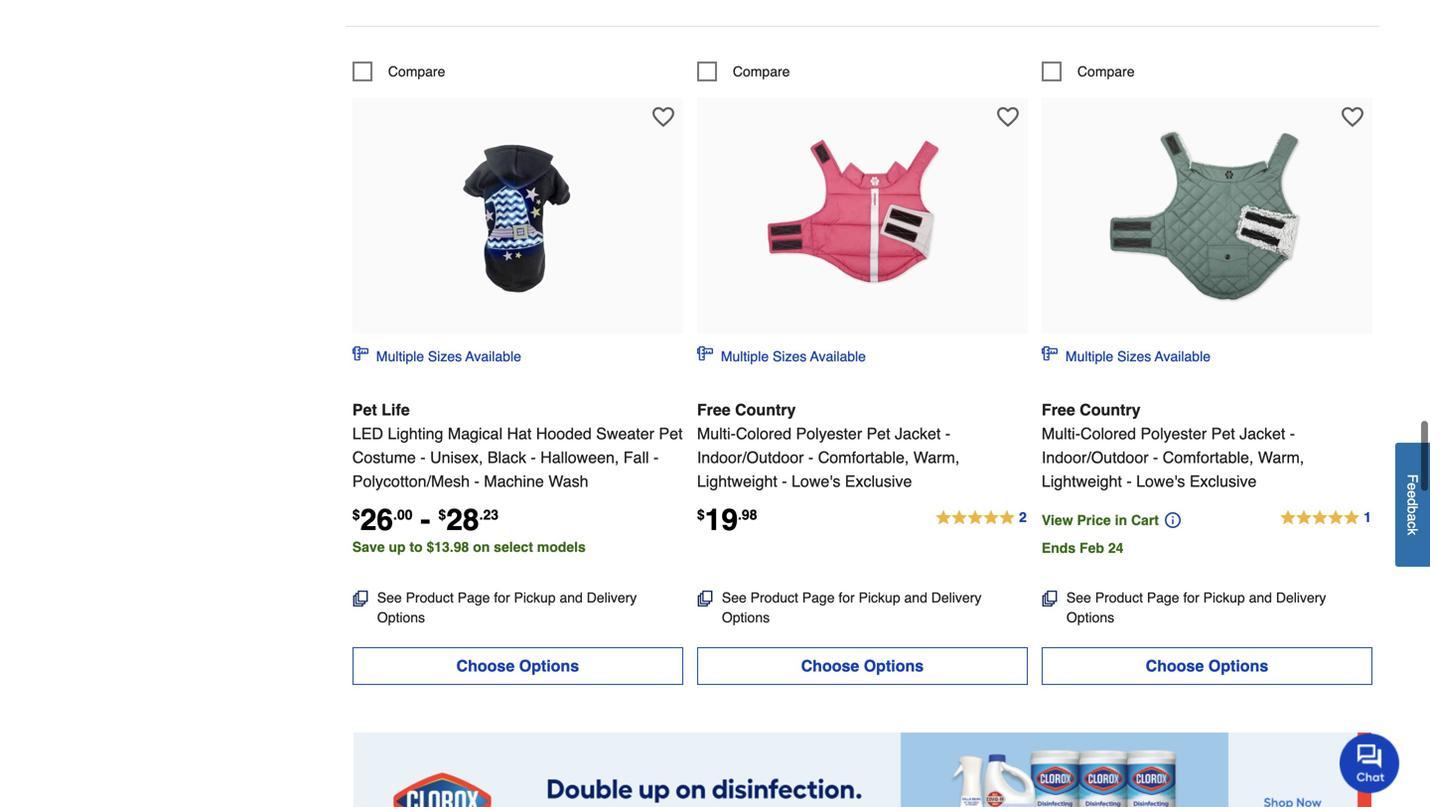 Task type: describe. For each thing, give the bounding box(es) containing it.
save up to $13.98 on select models
[[353, 539, 586, 555]]

3 for from the left
[[1184, 590, 1200, 606]]

3 see from the left
[[1067, 590, 1092, 606]]

2 page from the left
[[803, 590, 835, 606]]

available for 1st free country multi-colored polyester pet jacket - indoor/outdoor - comfortable, warm, lightweight - lowe's exclusive image from the left's "multiple sizes available" link
[[811, 349, 866, 365]]

2
[[1020, 510, 1027, 526]]

2 warm, from the left
[[1259, 449, 1305, 467]]

3 multiple from the left
[[1066, 349, 1114, 365]]

2 free country multi-colored polyester pet jacket - indoor/outdoor - comfortable, warm, lightweight - lowe's exclusive from the left
[[1042, 401, 1305, 491]]

5014656315 element
[[1042, 61, 1135, 81]]

b
[[1406, 506, 1421, 514]]

$ for 26
[[353, 507, 360, 523]]

1 and from the left
[[560, 590, 583, 606]]

2 choose options link from the left
[[697, 648, 1028, 686]]

1 heart outline image from the left
[[653, 106, 675, 128]]

price
[[1078, 513, 1112, 529]]

2 product from the left
[[751, 590, 799, 606]]

1 pickup from the left
[[514, 590, 556, 606]]

5 stars image for 2 button
[[935, 507, 1028, 531]]

heart outline image
[[1342, 106, 1364, 128]]

.00
[[393, 507, 413, 523]]

.23
[[480, 507, 499, 523]]

19
[[705, 503, 738, 537]]

choose options for first choose options link from the right
[[1146, 657, 1269, 676]]

2 see product page for pickup and delivery options from the left
[[722, 590, 982, 626]]

view price in cart element
[[1042, 507, 1183, 535]]

2 for from the left
[[839, 590, 855, 606]]

pet life led lighting magical hat hooded sweater pet costume - unisex, black - halloween, fall - polycotton/mesh - machine wash
[[353, 401, 683, 491]]

k
[[1406, 529, 1421, 536]]

1 delivery from the left
[[587, 590, 637, 606]]

d
[[1406, 499, 1421, 506]]

1 choose options link from the left
[[353, 648, 684, 686]]

multiple sizes available link for pet life led lighting magical hat hooded sweater pet costume - unisex, black - halloween, fall - polycotton/mesh - machine wash image
[[353, 346, 522, 367]]

26
[[360, 503, 393, 537]]

select
[[494, 539, 533, 555]]

to
[[410, 539, 423, 555]]

1 page from the left
[[458, 590, 490, 606]]

$ 26 .00 - $ 28 .23
[[353, 503, 499, 537]]

choose for 2nd choose options link from the right
[[802, 657, 860, 676]]

f e e d b a c k
[[1406, 475, 1421, 536]]

models
[[537, 539, 586, 555]]

3 delivery from the left
[[1277, 590, 1327, 606]]

2 free from the left
[[1042, 401, 1076, 419]]

3 multiple sizes available from the left
[[1066, 349, 1211, 365]]

2 indoor/outdoor from the left
[[1042, 449, 1149, 467]]

sweater
[[596, 425, 655, 443]]

28
[[446, 503, 480, 537]]

multiple sizes available link for 1st free country multi-colored polyester pet jacket - indoor/outdoor - comfortable, warm, lightweight - lowe's exclusive image from the left
[[697, 346, 866, 367]]

lighting
[[388, 425, 444, 443]]

2 exclusive from the left
[[1190, 472, 1257, 491]]

2 $ from the left
[[439, 507, 446, 523]]

black
[[488, 449, 527, 467]]

ends feb 24
[[1042, 540, 1124, 556]]

1 button
[[1280, 507, 1373, 531]]

1 multi- from the left
[[697, 425, 736, 443]]

1 warm, from the left
[[914, 449, 960, 467]]

available for "multiple sizes available" link for pet life led lighting magical hat hooded sweater pet costume - unisex, black - halloween, fall - polycotton/mesh - machine wash image
[[466, 349, 522, 365]]

3 and from the left
[[1250, 590, 1273, 606]]

3 choose options link from the left
[[1042, 648, 1373, 686]]

f e e d b a c k button
[[1396, 443, 1431, 567]]

advertisement region
[[354, 733, 1372, 808]]

halloween,
[[541, 449, 619, 467]]

1 polyester from the left
[[796, 425, 863, 443]]

fall
[[624, 449, 649, 467]]

1 for from the left
[[494, 590, 510, 606]]

2 pickup from the left
[[859, 590, 901, 606]]

hat
[[507, 425, 532, 443]]

3 page from the left
[[1148, 590, 1180, 606]]

costume
[[353, 449, 416, 467]]

2 e from the top
[[1406, 491, 1421, 499]]

machine
[[484, 472, 544, 491]]

up
[[389, 539, 406, 555]]

1 e from the top
[[1406, 483, 1421, 491]]



Task type: locate. For each thing, give the bounding box(es) containing it.
3 compare from the left
[[1078, 63, 1135, 79]]

$ inside $ 19 .98
[[697, 507, 705, 523]]

2 horizontal spatial multiple sizes available
[[1066, 349, 1211, 365]]

polycotton/mesh
[[353, 472, 470, 491]]

-
[[946, 425, 951, 443], [1291, 425, 1296, 443], [421, 449, 426, 467], [531, 449, 536, 467], [654, 449, 659, 467], [809, 449, 814, 467], [1154, 449, 1159, 467], [475, 472, 480, 491], [782, 472, 788, 491], [1127, 472, 1132, 491], [421, 503, 431, 537]]

1 horizontal spatial page
[[803, 590, 835, 606]]

save
[[353, 539, 385, 555]]

1 horizontal spatial free
[[1042, 401, 1076, 419]]

1 horizontal spatial and
[[905, 590, 928, 606]]

$ 19 .98
[[697, 503, 758, 537]]

3 product from the left
[[1096, 590, 1144, 606]]

1 horizontal spatial lightweight
[[1042, 472, 1123, 491]]

2 multiple sizes available link from the left
[[697, 346, 866, 367]]

0 horizontal spatial exclusive
[[845, 472, 913, 491]]

0 horizontal spatial country
[[735, 401, 796, 419]]

1 lightweight from the left
[[697, 472, 778, 491]]

f
[[1406, 475, 1421, 483]]

0 horizontal spatial multiple sizes available link
[[353, 346, 522, 367]]

on
[[473, 539, 490, 555]]

0 horizontal spatial delivery
[[587, 590, 637, 606]]

1 horizontal spatial see product page for pickup and delivery options
[[722, 590, 982, 626]]

product down to
[[406, 590, 454, 606]]

1 horizontal spatial exclusive
[[1190, 472, 1257, 491]]

1 free from the left
[[697, 401, 731, 419]]

magical
[[448, 425, 503, 443]]

0 horizontal spatial choose options
[[457, 657, 579, 676]]

colored up view price in cart
[[1081, 425, 1137, 443]]

1 horizontal spatial multi-
[[1042, 425, 1081, 443]]

1 indoor/outdoor from the left
[[697, 449, 804, 467]]

1 horizontal spatial compare
[[733, 63, 790, 79]]

1 horizontal spatial polyester
[[1141, 425, 1208, 443]]

$13.98
[[427, 539, 469, 555]]

0 horizontal spatial polyester
[[796, 425, 863, 443]]

hooded
[[536, 425, 592, 443]]

0 horizontal spatial see product page for pickup and delivery options
[[377, 590, 637, 626]]

3 see product page for pickup and delivery options from the left
[[1067, 590, 1327, 626]]

sizes for 1st free country multi-colored polyester pet jacket - indoor/outdoor - comfortable, warm, lightweight - lowe's exclusive image from the right
[[1118, 349, 1152, 365]]

1 horizontal spatial multiple sizes available link
[[697, 346, 866, 367]]

5 stars image for '1' button
[[1280, 507, 1373, 531]]

product down .98
[[751, 590, 799, 606]]

0 horizontal spatial jacket
[[895, 425, 941, 443]]

e up d
[[1406, 483, 1421, 491]]

sizes for 1st free country multi-colored polyester pet jacket - indoor/outdoor - comfortable, warm, lightweight - lowe's exclusive image from the left
[[773, 349, 807, 365]]

$19.98 element
[[697, 503, 758, 537]]

1 jacket from the left
[[895, 425, 941, 443]]

led
[[353, 425, 383, 443]]

2 horizontal spatial sizes
[[1118, 349, 1152, 365]]

2 available from the left
[[811, 349, 866, 365]]

c
[[1406, 522, 1421, 529]]

choose options for third choose options link from right
[[457, 657, 579, 676]]

1 horizontal spatial sizes
[[773, 349, 807, 365]]

compare for 5014656315 element
[[1078, 63, 1135, 79]]

$ left .98
[[697, 507, 705, 523]]

1 horizontal spatial multiple sizes available
[[721, 349, 866, 365]]

2 choose from the left
[[802, 657, 860, 676]]

1 horizontal spatial country
[[1080, 401, 1141, 419]]

compare for 5014656351 element
[[733, 63, 790, 79]]

1 horizontal spatial choose options
[[802, 657, 924, 676]]

2 horizontal spatial choose options link
[[1042, 648, 1373, 686]]

5 stars image left a
[[1280, 507, 1373, 531]]

2 polyester from the left
[[1141, 425, 1208, 443]]

0 horizontal spatial comfortable,
[[819, 449, 910, 467]]

24
[[1109, 540, 1124, 556]]

options
[[377, 610, 425, 626], [722, 610, 770, 626], [1067, 610, 1115, 626], [519, 657, 579, 676], [864, 657, 924, 676], [1209, 657, 1269, 676]]

for
[[494, 590, 510, 606], [839, 590, 855, 606], [1184, 590, 1200, 606]]

available for "multiple sizes available" link corresponding to 1st free country multi-colored polyester pet jacket - indoor/outdoor - comfortable, warm, lightweight - lowe's exclusive image from the right
[[1155, 349, 1211, 365]]

0 horizontal spatial free
[[697, 401, 731, 419]]

jacket
[[895, 425, 941, 443], [1240, 425, 1286, 443]]

view
[[1042, 513, 1074, 529]]

2 lightweight from the left
[[1042, 472, 1123, 491]]

2 multi- from the left
[[1042, 425, 1081, 443]]

warm, up 2 button
[[914, 449, 960, 467]]

1 $ from the left
[[353, 507, 360, 523]]

0 horizontal spatial 5 stars image
[[935, 507, 1028, 531]]

0 horizontal spatial and
[[560, 590, 583, 606]]

multi- up 19
[[697, 425, 736, 443]]

multiple sizes available
[[376, 349, 522, 365], [721, 349, 866, 365], [1066, 349, 1211, 365]]

free
[[697, 401, 731, 419], [1042, 401, 1076, 419]]

2 heart outline image from the left
[[998, 106, 1019, 128]]

1 product from the left
[[406, 590, 454, 606]]

2 horizontal spatial choose
[[1146, 657, 1205, 676]]

2 country from the left
[[1080, 401, 1141, 419]]

1 horizontal spatial jacket
[[1240, 425, 1286, 443]]

sizes
[[428, 349, 462, 365], [773, 349, 807, 365], [1118, 349, 1152, 365]]

free country multi-colored polyester pet jacket - indoor/outdoor - comfortable, warm, lightweight - lowe's exclusive
[[697, 401, 960, 491], [1042, 401, 1305, 491]]

0 horizontal spatial product
[[406, 590, 454, 606]]

choose options
[[457, 657, 579, 676], [802, 657, 924, 676], [1146, 657, 1269, 676]]

.98
[[738, 507, 758, 523]]

see down up
[[377, 590, 402, 606]]

sizes for pet life led lighting magical hat hooded sweater pet costume - unisex, black - halloween, fall - polycotton/mesh - machine wash image
[[428, 349, 462, 365]]

1 horizontal spatial $
[[439, 507, 446, 523]]

multiple sizes available link for 1st free country multi-colored polyester pet jacket - indoor/outdoor - comfortable, warm, lightweight - lowe's exclusive image from the right
[[1042, 346, 1211, 367]]

1 horizontal spatial multiple
[[721, 349, 769, 365]]

5014656351 element
[[697, 61, 790, 81]]

0 horizontal spatial colored
[[736, 425, 792, 443]]

2 see from the left
[[722, 590, 747, 606]]

1 sizes from the left
[[428, 349, 462, 365]]

1 comfortable, from the left
[[819, 449, 910, 467]]

1 horizontal spatial choose options link
[[697, 648, 1028, 686]]

1 horizontal spatial warm,
[[1259, 449, 1305, 467]]

compare inside 5014656315 element
[[1078, 63, 1135, 79]]

1 horizontal spatial heart outline image
[[998, 106, 1019, 128]]

1 horizontal spatial free country multi-colored polyester pet jacket - indoor/outdoor - comfortable, warm, lightweight - lowe's exclusive
[[1042, 401, 1305, 491]]

2 horizontal spatial available
[[1155, 349, 1211, 365]]

1 horizontal spatial free country multi-colored polyester pet jacket - indoor/outdoor - comfortable, warm, lightweight - lowe's exclusive image
[[1098, 107, 1317, 326]]

pet
[[353, 401, 377, 419], [659, 425, 683, 443], [867, 425, 891, 443], [1212, 425, 1236, 443]]

2 horizontal spatial and
[[1250, 590, 1273, 606]]

lowe's
[[792, 472, 841, 491], [1137, 472, 1186, 491]]

unisex,
[[430, 449, 483, 467]]

2 and from the left
[[905, 590, 928, 606]]

chat invite button image
[[1340, 733, 1401, 794]]

indoor/outdoor up .98
[[697, 449, 804, 467]]

multi-
[[697, 425, 736, 443], [1042, 425, 1081, 443]]

0 horizontal spatial compare
[[388, 63, 446, 79]]

exclusive
[[845, 472, 913, 491], [1190, 472, 1257, 491]]

see down ends feb 24
[[1067, 590, 1092, 606]]

0 horizontal spatial choose options link
[[353, 648, 684, 686]]

$ for 19
[[697, 507, 705, 523]]

5 stars image
[[935, 507, 1028, 531], [1280, 507, 1373, 531]]

2 lowe's from the left
[[1137, 472, 1186, 491]]

1 lowe's from the left
[[792, 472, 841, 491]]

lightweight up .98
[[697, 472, 778, 491]]

$ up $13.98
[[439, 507, 446, 523]]

3 multiple sizes available link from the left
[[1042, 346, 1211, 367]]

1 horizontal spatial colored
[[1081, 425, 1137, 443]]

0 horizontal spatial page
[[458, 590, 490, 606]]

compare inside 5014656351 element
[[733, 63, 790, 79]]

2 multiple sizes available from the left
[[721, 349, 866, 365]]

0 horizontal spatial multiple sizes available
[[376, 349, 522, 365]]

2 compare from the left
[[733, 63, 790, 79]]

colored up .98
[[736, 425, 792, 443]]

product
[[406, 590, 454, 606], [751, 590, 799, 606], [1096, 590, 1144, 606]]

colored
[[736, 425, 792, 443], [1081, 425, 1137, 443]]

3 choose from the left
[[1146, 657, 1205, 676]]

1 horizontal spatial lowe's
[[1137, 472, 1186, 491]]

choose options for 2nd choose options link from the right
[[802, 657, 924, 676]]

multiple sizes available link
[[353, 346, 522, 367], [697, 346, 866, 367], [1042, 346, 1211, 367]]

compare
[[388, 63, 446, 79], [733, 63, 790, 79], [1078, 63, 1135, 79]]

lightweight up price
[[1042, 472, 1123, 491]]

1 country from the left
[[735, 401, 796, 419]]

available
[[466, 349, 522, 365], [811, 349, 866, 365], [1155, 349, 1211, 365]]

0 horizontal spatial sizes
[[428, 349, 462, 365]]

and
[[560, 590, 583, 606], [905, 590, 928, 606], [1250, 590, 1273, 606]]

1 5 stars image from the left
[[935, 507, 1028, 531]]

ends
[[1042, 540, 1076, 556]]

0 horizontal spatial choose
[[457, 657, 515, 676]]

1 see product page for pickup and delivery options from the left
[[377, 590, 637, 626]]

warm,
[[914, 449, 960, 467], [1259, 449, 1305, 467]]

2 horizontal spatial see
[[1067, 590, 1092, 606]]

choose
[[457, 657, 515, 676], [802, 657, 860, 676], [1146, 657, 1205, 676]]

1 free country multi-colored polyester pet jacket - indoor/outdoor - comfortable, warm, lightweight - lowe's exclusive from the left
[[697, 401, 960, 491]]

view price in cart
[[1042, 513, 1160, 529]]

$
[[353, 507, 360, 523], [439, 507, 446, 523], [697, 507, 705, 523]]

2 choose options from the left
[[802, 657, 924, 676]]

3 sizes from the left
[[1118, 349, 1152, 365]]

2 sizes from the left
[[773, 349, 807, 365]]

1 horizontal spatial pickup
[[859, 590, 901, 606]]

see down $19.98 element
[[722, 590, 747, 606]]

lightweight
[[697, 472, 778, 491], [1042, 472, 1123, 491]]

1 available from the left
[[466, 349, 522, 365]]

1 horizontal spatial product
[[751, 590, 799, 606]]

in
[[1116, 513, 1128, 529]]

see
[[377, 590, 402, 606], [722, 590, 747, 606], [1067, 590, 1092, 606]]

3 available from the left
[[1155, 349, 1211, 365]]

a
[[1406, 514, 1421, 522]]

2 horizontal spatial for
[[1184, 590, 1200, 606]]

1001278060 element
[[353, 61, 446, 81]]

0 horizontal spatial free country multi-colored polyester pet jacket - indoor/outdoor - comfortable, warm, lightweight - lowe's exclusive
[[697, 401, 960, 491]]

pet life led lighting magical hat hooded sweater pet costume - unisex, black - halloween, fall - polycotton/mesh - machine wash image
[[409, 107, 627, 326]]

1 colored from the left
[[736, 425, 792, 443]]

product down 24
[[1096, 590, 1144, 606]]

2 comfortable, from the left
[[1163, 449, 1254, 467]]

country
[[735, 401, 796, 419], [1080, 401, 1141, 419]]

0 horizontal spatial multiple
[[376, 349, 424, 365]]

delivery
[[587, 590, 637, 606], [932, 590, 982, 606], [1277, 590, 1327, 606]]

5 stars image containing 1
[[1280, 507, 1373, 531]]

heart outline image
[[653, 106, 675, 128], [998, 106, 1019, 128]]

0 horizontal spatial available
[[466, 349, 522, 365]]

polyester
[[796, 425, 863, 443], [1141, 425, 1208, 443]]

0 horizontal spatial see
[[377, 590, 402, 606]]

0 horizontal spatial for
[[494, 590, 510, 606]]

e
[[1406, 483, 1421, 491], [1406, 491, 1421, 499]]

3 $ from the left
[[697, 507, 705, 523]]

0 horizontal spatial lowe's
[[792, 472, 841, 491]]

2 horizontal spatial product
[[1096, 590, 1144, 606]]

0 horizontal spatial indoor/outdoor
[[697, 449, 804, 467]]

ends feb 24 element
[[1042, 540, 1132, 556]]

choose options link
[[353, 648, 684, 686], [697, 648, 1028, 686], [1042, 648, 1373, 686]]

1 multiple sizes available from the left
[[376, 349, 522, 365]]

2 delivery from the left
[[932, 590, 982, 606]]

page
[[458, 590, 490, 606], [803, 590, 835, 606], [1148, 590, 1180, 606]]

see product page for pickup and delivery options
[[377, 590, 637, 626], [722, 590, 982, 626], [1067, 590, 1327, 626]]

1 free country multi-colored polyester pet jacket - indoor/outdoor - comfortable, warm, lightweight - lowe's exclusive image from the left
[[754, 107, 972, 326]]

1 horizontal spatial choose
[[802, 657, 860, 676]]

comfortable,
[[819, 449, 910, 467], [1163, 449, 1254, 467]]

1 horizontal spatial for
[[839, 590, 855, 606]]

life
[[382, 401, 410, 419]]

3 pickup from the left
[[1204, 590, 1246, 606]]

2 horizontal spatial page
[[1148, 590, 1180, 606]]

1 compare from the left
[[388, 63, 446, 79]]

indoor/outdoor up price
[[1042, 449, 1149, 467]]

2 horizontal spatial $
[[697, 507, 705, 523]]

wash
[[549, 472, 589, 491]]

1 horizontal spatial comfortable,
[[1163, 449, 1254, 467]]

1 multiple sizes available link from the left
[[353, 346, 522, 367]]

1 multiple from the left
[[376, 349, 424, 365]]

compare for '1001278060' element
[[388, 63, 446, 79]]

0 horizontal spatial $
[[353, 507, 360, 523]]

1 horizontal spatial delivery
[[932, 590, 982, 606]]

2 horizontal spatial multiple sizes available link
[[1042, 346, 1211, 367]]

2 multiple from the left
[[721, 349, 769, 365]]

1 see from the left
[[377, 590, 402, 606]]

2 horizontal spatial pickup
[[1204, 590, 1246, 606]]

2 colored from the left
[[1081, 425, 1137, 443]]

2 horizontal spatial delivery
[[1277, 590, 1327, 606]]

2 button
[[935, 507, 1028, 531]]

0 horizontal spatial free country multi-colored polyester pet jacket - indoor/outdoor - comfortable, warm, lightweight - lowe's exclusive image
[[754, 107, 972, 326]]

multiple
[[376, 349, 424, 365], [721, 349, 769, 365], [1066, 349, 1114, 365]]

1 horizontal spatial see
[[722, 590, 747, 606]]

1 exclusive from the left
[[845, 472, 913, 491]]

1 choose options from the left
[[457, 657, 579, 676]]

0 horizontal spatial pickup
[[514, 590, 556, 606]]

feb
[[1080, 540, 1105, 556]]

multi- up "view"
[[1042, 425, 1081, 443]]

5 stars image left "view"
[[935, 507, 1028, 531]]

$26.00-$28.23 element
[[353, 503, 499, 537]]

compare inside '1001278060' element
[[388, 63, 446, 79]]

warm, up '1' button
[[1259, 449, 1305, 467]]

2 jacket from the left
[[1240, 425, 1286, 443]]

0 horizontal spatial heart outline image
[[653, 106, 675, 128]]

0 horizontal spatial multi-
[[697, 425, 736, 443]]

0 horizontal spatial lightweight
[[697, 472, 778, 491]]

1 choose from the left
[[457, 657, 515, 676]]

2 free country multi-colored polyester pet jacket - indoor/outdoor - comfortable, warm, lightweight - lowe's exclusive image from the left
[[1098, 107, 1317, 326]]

free country multi-colored polyester pet jacket - indoor/outdoor - comfortable, warm, lightweight - lowe's exclusive image
[[754, 107, 972, 326], [1098, 107, 1317, 326]]

info image
[[1166, 513, 1181, 529]]

cart
[[1132, 513, 1160, 529]]

1 horizontal spatial 5 stars image
[[1280, 507, 1373, 531]]

2 horizontal spatial multiple
[[1066, 349, 1114, 365]]

1 horizontal spatial available
[[811, 349, 866, 365]]

1
[[1365, 510, 1372, 526]]

2 horizontal spatial choose options
[[1146, 657, 1269, 676]]

5 stars image containing 2
[[935, 507, 1028, 531]]

e up b
[[1406, 491, 1421, 499]]

3 choose options from the left
[[1146, 657, 1269, 676]]

2 horizontal spatial see product page for pickup and delivery options
[[1067, 590, 1327, 626]]

choose for first choose options link from the right
[[1146, 657, 1205, 676]]

2 5 stars image from the left
[[1280, 507, 1373, 531]]

2 horizontal spatial compare
[[1078, 63, 1135, 79]]

1 horizontal spatial indoor/outdoor
[[1042, 449, 1149, 467]]

indoor/outdoor
[[697, 449, 804, 467], [1042, 449, 1149, 467]]

$ up the save
[[353, 507, 360, 523]]

0 horizontal spatial warm,
[[914, 449, 960, 467]]

choose for third choose options link from right
[[457, 657, 515, 676]]

pickup
[[514, 590, 556, 606], [859, 590, 901, 606], [1204, 590, 1246, 606]]



Task type: vqa. For each thing, say whether or not it's contained in the screenshot.
the right the Account
no



